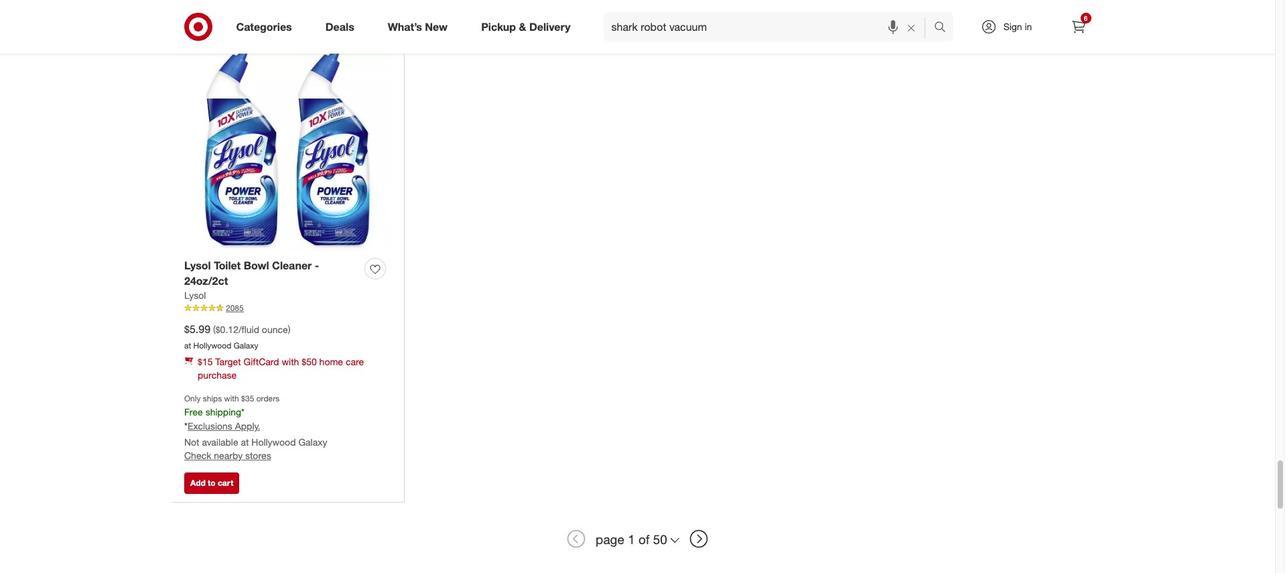 Task type: locate. For each thing, give the bounding box(es) containing it.
cart for the left add to cart 'button'
[[218, 478, 234, 488]]

exclusions
[[188, 420, 233, 432]]

what's
[[388, 20, 422, 33]]

hollywood down (
[[193, 341, 232, 351]]

0 horizontal spatial add to cart button
[[184, 473, 240, 494]]

galaxy inside only ships with $35 orders free shipping * * exclusions apply. not available at hollywood galaxy check nearby stores
[[299, 436, 327, 448]]

1 horizontal spatial at
[[241, 436, 249, 448]]

at down "$5.99"
[[184, 341, 191, 351]]

stores
[[245, 450, 271, 461]]

0 horizontal spatial add
[[190, 478, 206, 488]]

1 horizontal spatial add to cart
[[657, 6, 700, 16]]

0 horizontal spatial galaxy
[[234, 341, 258, 351]]

$5.99
[[184, 323, 211, 336]]

* down $35
[[241, 406, 245, 418]]

galaxy inside $5.99 ( $0.12 /fluid ounce ) at hollywood galaxy
[[234, 341, 258, 351]]

2085
[[226, 303, 244, 313]]

toilet
[[214, 259, 241, 272]]

ships
[[203, 393, 222, 403]]

1 vertical spatial *
[[184, 420, 188, 432]]

0 vertical spatial at
[[184, 341, 191, 351]]

exclusions apply. button
[[188, 420, 260, 433]]

not
[[184, 436, 199, 448]]

0 vertical spatial with
[[282, 356, 299, 367]]

lysol toilet bowl cleaner - 24oz/2ct image
[[184, 44, 391, 251], [184, 44, 391, 251]]

to for middle add to cart 'button'
[[675, 6, 682, 16]]

24oz/2ct
[[184, 274, 228, 288]]

lysol
[[184, 259, 211, 272], [184, 290, 206, 301]]

1 horizontal spatial add
[[657, 6, 672, 16]]

cart
[[684, 6, 700, 16], [918, 6, 933, 16], [218, 478, 234, 488]]

lysol up 24oz/2ct
[[184, 259, 211, 272]]

1 vertical spatial galaxy
[[299, 436, 327, 448]]

what's new link
[[377, 12, 465, 42]]

hollywood up stores
[[252, 436, 296, 448]]

with up shipping
[[224, 393, 239, 403]]

sign
[[1004, 21, 1023, 32]]

pick
[[190, 6, 207, 16]]

to for the left add to cart 'button'
[[208, 478, 216, 488]]

0 horizontal spatial cart
[[218, 478, 234, 488]]

at down apply.
[[241, 436, 249, 448]]

to for right add to cart 'button'
[[908, 6, 916, 16]]

$35
[[241, 393, 254, 403]]

1 lysol from the top
[[184, 259, 211, 272]]

with left $50
[[282, 356, 299, 367]]

orders
[[257, 393, 280, 403]]

2 horizontal spatial add to cart button
[[884, 1, 939, 22]]

cart for middle add to cart 'button'
[[684, 6, 700, 16]]

$50
[[302, 356, 317, 367]]

pickup
[[481, 20, 516, 33]]

galaxy
[[234, 341, 258, 351], [299, 436, 327, 448]]

add
[[657, 6, 672, 16], [890, 6, 906, 16], [190, 478, 206, 488]]

6
[[1085, 14, 1088, 22]]

only ships with $35 orders free shipping * * exclusions apply. not available at hollywood galaxy check nearby stores
[[184, 393, 327, 461]]

2 horizontal spatial add to cart
[[890, 6, 933, 16]]

0 horizontal spatial with
[[224, 393, 239, 403]]

with inside $15 target giftcard with $50 home care purchase
[[282, 356, 299, 367]]

2 horizontal spatial add
[[890, 6, 906, 16]]

in
[[1025, 21, 1033, 32]]

0 horizontal spatial *
[[184, 420, 188, 432]]

0 vertical spatial lysol
[[184, 259, 211, 272]]

1 vertical spatial with
[[224, 393, 239, 403]]

available
[[202, 436, 238, 448]]

1 horizontal spatial cart
[[684, 6, 700, 16]]

add to cart
[[657, 6, 700, 16], [890, 6, 933, 16], [190, 478, 234, 488]]

page 1 of 50
[[596, 531, 668, 547]]

bowl
[[244, 259, 269, 272]]

0 horizontal spatial at
[[184, 341, 191, 351]]

deals link
[[314, 12, 371, 42]]

* down free
[[184, 420, 188, 432]]

add to cart for middle add to cart 'button'
[[657, 6, 700, 16]]

page
[[596, 531, 625, 547]]

at inside $5.99 ( $0.12 /fluid ounce ) at hollywood galaxy
[[184, 341, 191, 351]]

0 vertical spatial hollywood
[[193, 341, 232, 351]]

with
[[282, 356, 299, 367], [224, 393, 239, 403]]

*
[[241, 406, 245, 418], [184, 420, 188, 432]]

hollywood inside only ships with $35 orders free shipping * * exclusions apply. not available at hollywood galaxy check nearby stores
[[252, 436, 296, 448]]

1 vertical spatial hollywood
[[252, 436, 296, 448]]

1 horizontal spatial galaxy
[[299, 436, 327, 448]]

1 horizontal spatial *
[[241, 406, 245, 418]]

add to cart button
[[651, 1, 706, 22], [884, 1, 939, 22], [184, 473, 240, 494]]

0 vertical spatial galaxy
[[234, 341, 258, 351]]

0 horizontal spatial to
[[208, 478, 216, 488]]

add for the left add to cart 'button'
[[190, 478, 206, 488]]

1 vertical spatial lysol
[[184, 290, 206, 301]]

1 horizontal spatial with
[[282, 356, 299, 367]]

2085 link
[[184, 302, 391, 314]]

lysol inside lysol toilet bowl cleaner - 24oz/2ct
[[184, 259, 211, 272]]

search
[[928, 21, 960, 35]]

(
[[213, 324, 216, 335]]

lysol for lysol
[[184, 290, 206, 301]]

cleaner
[[272, 259, 312, 272]]

add to cart for right add to cart 'button'
[[890, 6, 933, 16]]

ounce
[[262, 324, 288, 335]]

6 link
[[1064, 12, 1094, 42]]

0 vertical spatial *
[[241, 406, 245, 418]]

lysol link
[[184, 289, 206, 302]]

add for middle add to cart 'button'
[[657, 6, 672, 16]]

apply.
[[235, 420, 260, 432]]

2 lysol from the top
[[184, 290, 206, 301]]

0 horizontal spatial hollywood
[[193, 341, 232, 351]]

)
[[288, 324, 291, 335]]

1 horizontal spatial to
[[675, 6, 682, 16]]

lysol down 24oz/2ct
[[184, 290, 206, 301]]

1 vertical spatial at
[[241, 436, 249, 448]]

to
[[675, 6, 682, 16], [908, 6, 916, 16], [208, 478, 216, 488]]

0 horizontal spatial add to cart
[[190, 478, 234, 488]]

2 horizontal spatial cart
[[918, 6, 933, 16]]

with inside only ships with $35 orders free shipping * * exclusions apply. not available at hollywood galaxy check nearby stores
[[224, 393, 239, 403]]

2 horizontal spatial to
[[908, 6, 916, 16]]

pick it up
[[190, 6, 226, 16]]

target
[[215, 356, 241, 367]]

1 horizontal spatial hollywood
[[252, 436, 296, 448]]

hollywood inside $5.99 ( $0.12 /fluid ounce ) at hollywood galaxy
[[193, 341, 232, 351]]

nearby
[[214, 450, 243, 461]]

delivery
[[530, 20, 571, 33]]

hollywood
[[193, 341, 232, 351], [252, 436, 296, 448]]

at
[[184, 341, 191, 351], [241, 436, 249, 448]]



Task type: describe. For each thing, give the bounding box(es) containing it.
of
[[639, 531, 650, 547]]

check nearby stores button
[[184, 449, 271, 462]]

lysol toilet bowl cleaner - 24oz/2ct link
[[184, 258, 359, 289]]

lysol for lysol toilet bowl cleaner - 24oz/2ct
[[184, 259, 211, 272]]

/fluid
[[239, 324, 259, 335]]

&
[[519, 20, 527, 33]]

up
[[216, 6, 226, 16]]

$15
[[198, 356, 213, 367]]

add for right add to cart 'button'
[[890, 6, 906, 16]]

add to cart for the left add to cart 'button'
[[190, 478, 234, 488]]

What can we help you find? suggestions appear below search field
[[604, 12, 938, 42]]

purchase
[[198, 369, 237, 381]]

only
[[184, 393, 201, 403]]

$15 target giftcard with $50 home care purchase
[[198, 356, 364, 381]]

search button
[[928, 12, 960, 44]]

1 horizontal spatial add to cart button
[[651, 1, 706, 22]]

home
[[320, 356, 343, 367]]

what's new
[[388, 20, 448, 33]]

-
[[315, 259, 319, 272]]

pickup & delivery link
[[470, 12, 588, 42]]

page 1 of 50 button
[[590, 524, 686, 554]]

categories link
[[225, 12, 309, 42]]

it
[[209, 6, 214, 16]]

new
[[425, 20, 448, 33]]

care
[[346, 356, 364, 367]]

free
[[184, 406, 203, 418]]

sign in
[[1004, 21, 1033, 32]]

pick it up button
[[184, 1, 232, 22]]

$0.12
[[216, 324, 239, 335]]

shipping
[[206, 406, 241, 418]]

1
[[628, 531, 635, 547]]

$5.99 ( $0.12 /fluid ounce ) at hollywood galaxy
[[184, 323, 291, 351]]

50
[[653, 531, 668, 547]]

cart for right add to cart 'button'
[[918, 6, 933, 16]]

categories
[[236, 20, 292, 33]]

pickup & delivery
[[481, 20, 571, 33]]

at inside only ships with $35 orders free shipping * * exclusions apply. not available at hollywood galaxy check nearby stores
[[241, 436, 249, 448]]

sign in link
[[970, 12, 1054, 42]]

check
[[184, 450, 211, 461]]

lysol toilet bowl cleaner - 24oz/2ct
[[184, 259, 319, 288]]

deals
[[326, 20, 354, 33]]

giftcard
[[244, 356, 279, 367]]



Task type: vqa. For each thing, say whether or not it's contained in the screenshot.
on inside $10.79 When purchased online Spend $50 save $10, Spend $100 save $25 on select toys
no



